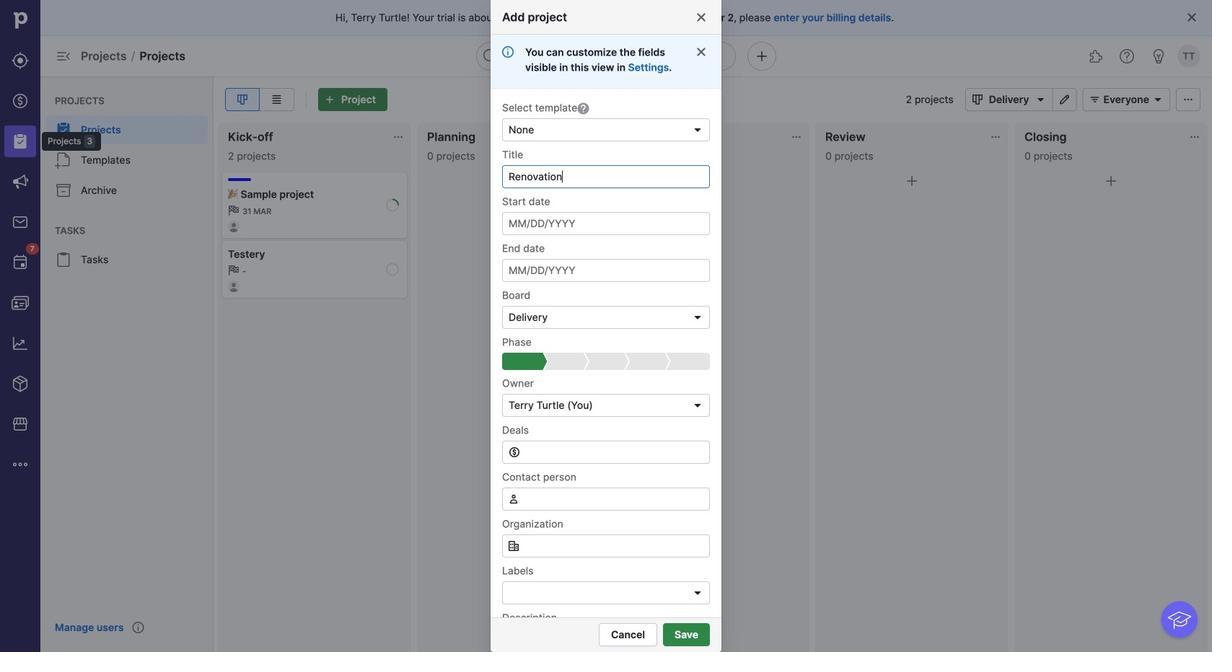 Task type: locate. For each thing, give the bounding box(es) containing it.
sales inbox image
[[12, 214, 29, 231]]

close image
[[696, 12, 707, 23]]

info image
[[133, 622, 144, 634]]

implementation element
[[584, 353, 629, 370]]

color undefined image
[[55, 152, 72, 169], [55, 251, 72, 269]]

1 vertical spatial color undefined image
[[55, 251, 72, 269]]

more image
[[12, 456, 29, 474]]

color undefined image
[[55, 121, 72, 139], [55, 182, 72, 199], [12, 254, 29, 271]]

color primary image
[[1033, 94, 1050, 105], [1087, 94, 1104, 105], [704, 173, 722, 190], [904, 173, 921, 190], [692, 312, 704, 323], [508, 494, 520, 505], [508, 541, 520, 552]]

dialog
[[0, 0, 1213, 653]]

review element
[[625, 353, 670, 370]]

MM/DD/YYYY text field
[[502, 259, 710, 282]]

color undefined image right campaigns icon
[[55, 182, 72, 199]]

0 vertical spatial color undefined image
[[55, 121, 72, 139]]

color primary image
[[1187, 12, 1198, 23], [696, 46, 707, 58], [969, 94, 987, 105], [1150, 94, 1167, 105], [1180, 94, 1197, 105], [692, 124, 704, 136], [505, 173, 523, 190], [1103, 173, 1120, 190], [692, 400, 704, 411], [509, 447, 520, 458]]

1 vertical spatial color undefined image
[[55, 182, 72, 199]]

color undefined image right projects 'icon' on the left of the page
[[55, 121, 72, 139]]

color secondary rgba image
[[393, 131, 404, 143]]

leads image
[[12, 52, 29, 69]]

2 color undefined image from the top
[[55, 251, 72, 269]]

color muted image
[[578, 103, 589, 115]]

board image
[[234, 94, 251, 105]]

menu
[[0, 0, 101, 653], [40, 77, 214, 653]]

0 vertical spatial color secondary image
[[228, 205, 240, 217]]

campaigns image
[[12, 173, 29, 191]]

color secondary image
[[228, 205, 240, 217], [228, 265, 240, 276]]

menu toggle image
[[55, 48, 72, 65]]

menu item
[[40, 115, 214, 144], [0, 121, 40, 162]]

None text field
[[502, 165, 710, 188]]

1 color secondary rgba image from the left
[[592, 131, 603, 143]]

insights image
[[12, 335, 29, 352]]

quick add image
[[754, 48, 771, 65]]

2 vertical spatial color undefined image
[[12, 254, 29, 271]]

closing element
[[665, 353, 710, 370]]

2 color secondary rgba image from the left
[[791, 131, 803, 143]]

sales assistant image
[[1151, 48, 1168, 65]]

knowledge center bot, also known as kc bot is an onboarding assistant that allows you to see the list of onboarding items in one place for quick and easy reference. this improves your in-app experience. image
[[1162, 601, 1198, 638]]

color secondary rgba image
[[592, 131, 603, 143], [791, 131, 803, 143], [990, 131, 1002, 143], [1190, 131, 1201, 143]]

color primary inverted image
[[321, 94, 339, 105]]

deals image
[[12, 92, 29, 110]]

1 vertical spatial color secondary image
[[228, 265, 240, 276]]

None text field
[[520, 442, 710, 463], [502, 488, 710, 511], [502, 535, 710, 558], [520, 442, 710, 463], [502, 488, 710, 511], [502, 535, 710, 558]]

4 color secondary rgba image from the left
[[1190, 131, 1201, 143]]

quick help image
[[1119, 48, 1136, 65]]

marketplace image
[[12, 416, 29, 433]]

None field
[[502, 118, 710, 141], [502, 306, 710, 329], [502, 394, 710, 417], [502, 441, 710, 464], [502, 488, 710, 511], [502, 535, 710, 558], [502, 582, 710, 605], [502, 118, 710, 141], [502, 306, 710, 329], [502, 394, 710, 417], [502, 441, 710, 464], [502, 488, 710, 511], [502, 535, 710, 558]]

contacts image
[[12, 295, 29, 312]]

color undefined image down sales inbox "icon" at the left top
[[12, 254, 29, 271]]

1 color undefined image from the top
[[55, 152, 72, 169]]

0 vertical spatial color undefined image
[[55, 152, 72, 169]]

edit board image
[[1056, 94, 1074, 105]]



Task type: vqa. For each thing, say whether or not it's contained in the screenshot.
the Info IMAGE to the middle
no



Task type: describe. For each thing, give the bounding box(es) containing it.
planning element
[[543, 353, 588, 370]]

2 color secondary image from the top
[[228, 265, 240, 276]]

home image
[[9, 9, 31, 31]]

products image
[[12, 375, 29, 393]]

kick-off element
[[502, 353, 547, 370]]

open menu image
[[692, 588, 704, 599]]

projects image
[[12, 133, 29, 150]]

Search Pipedrive field
[[476, 42, 736, 71]]

none field the open menu
[[502, 582, 710, 605]]

3 color secondary rgba image from the left
[[990, 131, 1002, 143]]

color info image
[[502, 46, 514, 58]]

list image
[[268, 94, 285, 105]]

MM/DD/YYYY text field
[[502, 212, 710, 235]]

1 color secondary image from the top
[[228, 205, 240, 217]]



